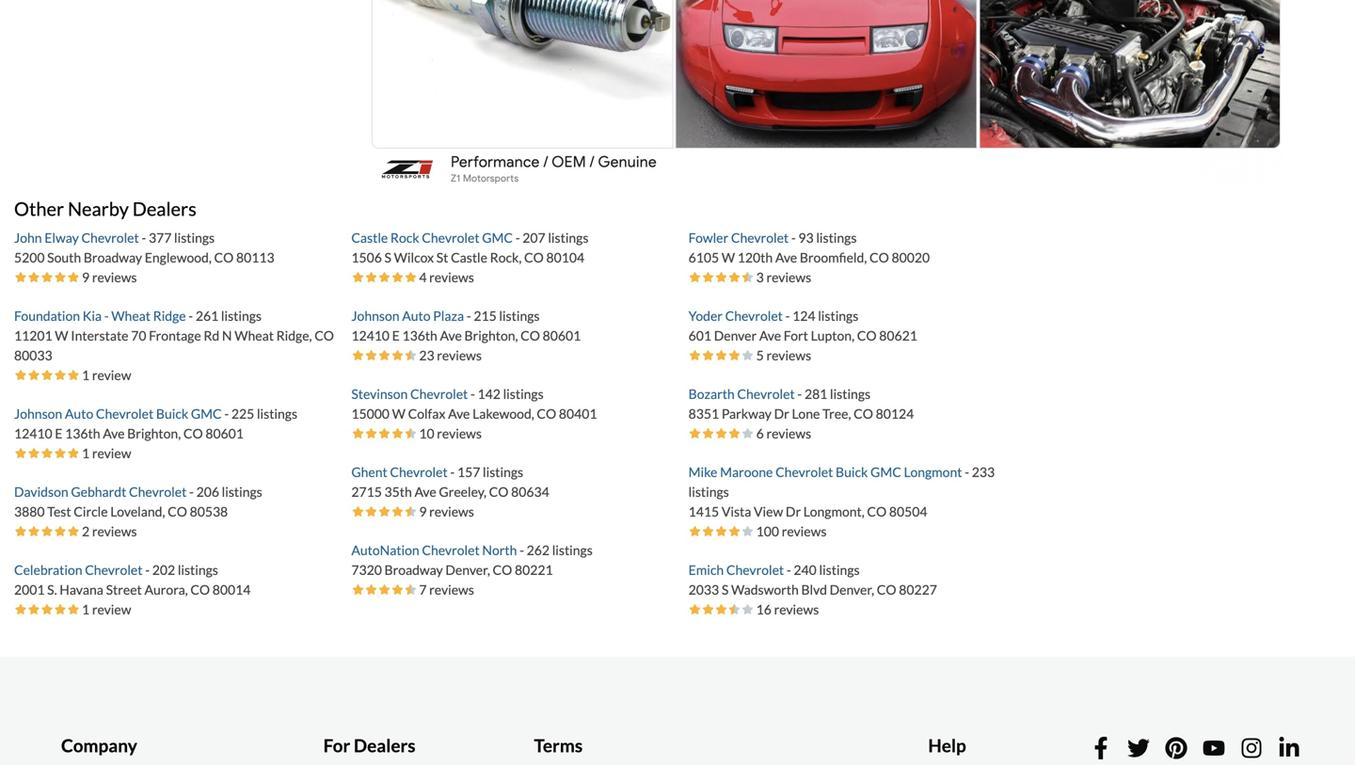 Task type: vqa. For each thing, say whether or not it's contained in the screenshot.


Task type: describe. For each thing, give the bounding box(es) containing it.
2
[[82, 523, 90, 539]]

240
[[794, 562, 817, 578]]

listings up 80104
[[548, 230, 589, 246]]

- right kia
[[104, 308, 109, 324]]

80113
[[236, 249, 274, 265]]

chevrolet up "denver"
[[725, 308, 783, 324]]

- left 207
[[516, 230, 520, 246]]

n
[[222, 327, 232, 343]]

12410 for johnson auto plaza
[[351, 327, 390, 343]]

377
[[149, 230, 172, 246]]

bozarth chevrolet link
[[689, 386, 798, 402]]

chevrolet up st
[[422, 230, 480, 246]]

davidson gebhardt chevrolet - 206 listings
[[14, 484, 262, 500]]

bozarth chevrolet - 281 listings
[[689, 386, 871, 402]]

frontage
[[149, 327, 201, 343]]

- 233 listings
[[689, 464, 995, 500]]

- left 206
[[189, 484, 194, 500]]

1 for 136th
[[82, 445, 90, 461]]

yoder
[[689, 308, 723, 324]]

gebhardt
[[71, 484, 126, 500]]

- left 281
[[798, 386, 802, 402]]

havana
[[60, 582, 103, 598]]

15000 w colfax ave lakewood, co 80401
[[351, 406, 597, 422]]

for dealers
[[323, 735, 416, 756]]

elway
[[44, 230, 79, 246]]

- left 215
[[467, 308, 471, 324]]

vista
[[722, 503, 751, 519]]

chevrolet up wadsworth
[[727, 562, 784, 578]]

star half image for 7 reviews
[[404, 583, 417, 596]]

co left 80113
[[214, 249, 234, 265]]

1 review for havana
[[82, 601, 131, 617]]

view
[[754, 503, 783, 519]]

5200 south broadway englewood, co 80113
[[14, 249, 274, 265]]

listings up broomfield,
[[816, 230, 857, 246]]

ave for - 215 listings
[[440, 327, 462, 343]]

9 for ave
[[419, 503, 427, 519]]

- left 93
[[791, 230, 796, 246]]

80227
[[899, 582, 937, 598]]

- left 225
[[224, 406, 229, 422]]

company
[[61, 735, 137, 756]]

8351
[[689, 406, 719, 422]]

- inside - 233 listings
[[965, 464, 969, 480]]

co left 80227
[[877, 582, 897, 598]]

co down north
[[493, 562, 512, 578]]

listings right 215
[[499, 308, 540, 324]]

reviews for - 157 listings
[[429, 503, 474, 519]]

review for interstate
[[92, 367, 131, 383]]

2 reviews
[[82, 523, 137, 539]]

listings right 225
[[257, 406, 297, 422]]

1 vertical spatial castle
[[451, 249, 488, 265]]

5 reviews
[[756, 347, 811, 363]]

- left 261
[[189, 308, 193, 324]]

listings up the lupton,
[[818, 308, 859, 324]]

johnson for johnson auto chevrolet buick gmc
[[14, 406, 62, 422]]

16 reviews
[[756, 601, 819, 617]]

ghent chevrolet link
[[351, 464, 450, 480]]

star half image for 3 reviews
[[741, 270, 755, 284]]

- left 202
[[145, 562, 150, 578]]

nearby
[[68, 198, 129, 220]]

- left 157
[[450, 464, 455, 480]]

2 vertical spatial star half image
[[728, 603, 741, 616]]

john elway chevrolet link
[[14, 230, 142, 246]]

0 vertical spatial wheat
[[111, 308, 151, 324]]

0 vertical spatial dr
[[774, 406, 789, 422]]

601 denver ave fort lupton, co 80621
[[689, 327, 918, 343]]

- left 124
[[786, 308, 790, 324]]

wilcox
[[394, 249, 434, 265]]

john elway chevrolet - 377 listings
[[14, 230, 215, 246]]

12410 for johnson auto chevrolet buick gmc
[[14, 425, 52, 441]]

- left 262
[[520, 542, 524, 558]]

bozarth
[[689, 386, 735, 402]]

chevrolet up 1415 vista view dr longmont, co 80504
[[776, 464, 833, 480]]

5200
[[14, 249, 45, 265]]

5
[[756, 347, 764, 363]]

7320
[[351, 562, 382, 578]]

mike
[[689, 464, 718, 480]]

st
[[436, 249, 448, 265]]

advertisement region
[[370, 0, 1283, 190]]

80601 for - 215 listings
[[543, 327, 581, 343]]

co left the 80020
[[870, 249, 889, 265]]

johnson auto plaza link
[[351, 308, 467, 324]]

reviews for - 93 listings
[[767, 269, 811, 285]]

chevrolet down other nearby dealers
[[81, 230, 139, 246]]

s.
[[47, 582, 57, 598]]

listings right 202
[[178, 562, 218, 578]]

listings up 80634
[[483, 464, 523, 480]]

142
[[478, 386, 501, 402]]

3880 test circle loveland, co 80538
[[14, 503, 228, 519]]

co left 80634
[[489, 484, 509, 500]]

- left '142'
[[471, 386, 475, 402]]

11201
[[14, 327, 52, 343]]

6
[[756, 425, 764, 441]]

listings up lakewood,
[[503, 386, 544, 402]]

stevinson
[[351, 386, 408, 402]]

80621
[[879, 327, 918, 343]]

castle rock chevrolet gmc link
[[351, 230, 516, 246]]

plaza
[[433, 308, 464, 324]]

233
[[972, 464, 995, 480]]

4
[[419, 269, 427, 285]]

100
[[756, 523, 779, 539]]

chevrolet up street
[[85, 562, 143, 578]]

3 reviews
[[756, 269, 811, 285]]

chevrolet up 120th in the right of the page
[[731, 230, 789, 246]]

wheat inside 11201 w interstate 70 frontage rd n wheat ridge, co 80033
[[235, 327, 274, 343]]

co down rock,
[[521, 327, 540, 343]]

chevrolet up parkway
[[737, 386, 795, 402]]

listings inside - 233 listings
[[689, 484, 729, 500]]

1 horizontal spatial dealers
[[354, 735, 416, 756]]

- left 377
[[142, 230, 146, 246]]

7 reviews
[[419, 582, 474, 598]]

help
[[928, 735, 966, 756]]

south
[[47, 249, 81, 265]]

207
[[523, 230, 546, 246]]

listings up tree,
[[830, 386, 871, 402]]

3
[[756, 269, 764, 285]]

1 vertical spatial dr
[[786, 503, 801, 519]]

7
[[419, 582, 427, 598]]

w for 11201
[[55, 327, 68, 343]]

fowler chevrolet - 93 listings
[[689, 230, 857, 246]]

buick for -
[[156, 406, 188, 422]]

co down 207
[[524, 249, 544, 265]]

stevinson chevrolet - 142 listings
[[351, 386, 544, 402]]

other nearby dealers
[[14, 198, 197, 220]]

w for 6105
[[722, 249, 735, 265]]

136th for 23
[[402, 327, 438, 343]]

interstate
[[71, 327, 128, 343]]

listings up englewood,
[[174, 230, 215, 246]]

co left '80504'
[[867, 503, 887, 519]]

co right tree,
[[854, 406, 873, 422]]

s for wilcox
[[385, 249, 391, 265]]

15000
[[351, 406, 390, 422]]

circle
[[74, 503, 108, 519]]

1415 vista view dr longmont, co 80504
[[689, 503, 928, 519]]

9 for broadway
[[82, 269, 90, 285]]

reviews for - 281 listings
[[767, 425, 811, 441]]

co left 80538
[[168, 503, 187, 519]]

co inside 11201 w interstate 70 frontage rd n wheat ridge, co 80033
[[315, 327, 334, 343]]

6 reviews
[[756, 425, 811, 441]]

fowler
[[689, 230, 729, 246]]

for
[[323, 735, 350, 756]]

star half image for 10 reviews
[[404, 427, 417, 440]]

chevrolet up 7320 broadway denver, co 80221
[[422, 542, 480, 558]]

colfax
[[408, 406, 446, 422]]

yoder chevrolet - 124 listings
[[689, 308, 859, 324]]

gmc for johnson auto chevrolet buick gmc - 225 listings
[[191, 406, 222, 422]]

93
[[799, 230, 814, 246]]

ave for - 142 listings
[[448, 406, 470, 422]]

john
[[14, 230, 42, 246]]

281
[[805, 386, 828, 402]]

120th
[[738, 249, 773, 265]]

80104
[[546, 249, 585, 265]]

denver
[[714, 327, 757, 343]]

0 horizontal spatial castle
[[351, 230, 388, 246]]



Task type: locate. For each thing, give the bounding box(es) containing it.
1 horizontal spatial 12410 e 136th ave brighton, co 80601
[[351, 327, 581, 343]]

0 vertical spatial johnson
[[351, 308, 400, 324]]

w for 15000
[[392, 406, 406, 422]]

castle up the 1506
[[351, 230, 388, 246]]

1 vertical spatial denver,
[[830, 582, 874, 598]]

1 vertical spatial 9 reviews
[[419, 503, 474, 519]]

reviews for - 142 listings
[[437, 425, 482, 441]]

1 vertical spatial 9
[[419, 503, 427, 519]]

ave for - 225 listings
[[103, 425, 125, 441]]

80124
[[876, 406, 914, 422]]

chevrolet up loveland,
[[129, 484, 187, 500]]

0 vertical spatial 9
[[82, 269, 90, 285]]

dr up 6 reviews
[[774, 406, 789, 422]]

206
[[196, 484, 219, 500]]

2 vertical spatial 1
[[82, 601, 90, 617]]

9 reviews up the foundation kia - wheat ridge link
[[82, 269, 137, 285]]

262
[[527, 542, 550, 558]]

1
[[82, 367, 90, 383], [82, 445, 90, 461], [82, 601, 90, 617]]

co left 80401
[[537, 406, 556, 422]]

1 review down 'interstate'
[[82, 367, 131, 383]]

1 vertical spatial 80601
[[205, 425, 244, 441]]

reviews for - 233 listings
[[782, 523, 827, 539]]

1 horizontal spatial 9 reviews
[[419, 503, 474, 519]]

review
[[92, 367, 131, 383], [92, 445, 131, 461], [92, 601, 131, 617]]

reviews down 2033 s wadsworth blvd denver, co 80227
[[774, 601, 819, 617]]

reviews for - 206 listings
[[92, 523, 137, 539]]

listings up 1415
[[689, 484, 729, 500]]

autonation chevrolet north - 262 listings
[[351, 542, 593, 558]]

3 1 from the top
[[82, 601, 90, 617]]

1 review from the top
[[92, 367, 131, 383]]

brighton,
[[464, 327, 518, 343], [127, 425, 181, 441]]

co down johnson auto chevrolet buick gmc - 225 listings
[[183, 425, 203, 441]]

9 reviews down 2715 35th ave greeley, co 80634
[[419, 503, 474, 519]]

ghent chevrolet - 157 listings
[[351, 464, 523, 480]]

1 vertical spatial e
[[55, 425, 63, 441]]

denver, down autonation chevrolet north - 262 listings at the left
[[446, 562, 490, 578]]

reviews down fort
[[767, 347, 811, 363]]

0 horizontal spatial broadway
[[84, 249, 142, 265]]

1 horizontal spatial 9
[[419, 503, 427, 519]]

wheat
[[111, 308, 151, 324], [235, 327, 274, 343]]

2 1 review from the top
[[82, 445, 131, 461]]

0 horizontal spatial 12410 e 136th ave brighton, co 80601
[[14, 425, 244, 441]]

reviews down 7320 broadway denver, co 80221
[[429, 582, 474, 598]]

2 star half image from the top
[[404, 505, 417, 518]]

listings right 206
[[222, 484, 262, 500]]

broadway up 7
[[385, 562, 443, 578]]

1 horizontal spatial brighton,
[[464, 327, 518, 343]]

1 vertical spatial star half image
[[404, 505, 417, 518]]

co left 80014
[[190, 582, 210, 598]]

1 vertical spatial 12410
[[14, 425, 52, 441]]

0 vertical spatial 12410
[[351, 327, 390, 343]]

1 up gebhardt on the left
[[82, 445, 90, 461]]

co left 80621
[[857, 327, 877, 343]]

johnson auto plaza - 215 listings
[[351, 308, 540, 324]]

1 vertical spatial review
[[92, 445, 131, 461]]

johnson down the 1506
[[351, 308, 400, 324]]

ave down johnson auto chevrolet buick gmc link
[[103, 425, 125, 441]]

12410 e 136th ave brighton, co 80601 for reviews
[[351, 327, 581, 343]]

- left 240
[[787, 562, 791, 578]]

2 horizontal spatial w
[[722, 249, 735, 265]]

0 horizontal spatial auto
[[65, 406, 93, 422]]

w
[[722, 249, 735, 265], [55, 327, 68, 343], [392, 406, 406, 422]]

1 vertical spatial dealers
[[354, 735, 416, 756]]

1 for interstate
[[82, 367, 90, 383]]

star half image left 3
[[741, 270, 755, 284]]

0 horizontal spatial gmc
[[191, 406, 222, 422]]

1 horizontal spatial 136th
[[402, 327, 438, 343]]

gmc for mike maroone chevrolet buick gmc longmont
[[871, 464, 902, 480]]

auto for chevrolet
[[65, 406, 93, 422]]

1 1 review from the top
[[82, 367, 131, 383]]

80020
[[892, 249, 930, 265]]

2033
[[689, 582, 719, 598]]

0 horizontal spatial buick
[[156, 406, 188, 422]]

brighton, for buick
[[127, 425, 181, 441]]

reviews for - 124 listings
[[767, 347, 811, 363]]

1 vertical spatial star half image
[[404, 349, 417, 362]]

0 vertical spatial e
[[392, 327, 400, 343]]

w down stevinson chevrolet link in the bottom of the page
[[392, 406, 406, 422]]

kia
[[83, 308, 102, 324]]

dealers
[[132, 198, 197, 220], [354, 735, 416, 756]]

0 vertical spatial dealers
[[132, 198, 197, 220]]

0 vertical spatial broadway
[[84, 249, 142, 265]]

johnson down 80033 in the top left of the page
[[14, 406, 62, 422]]

w down fowler chevrolet link
[[722, 249, 735, 265]]

reviews for - 215 listings
[[437, 347, 482, 363]]

2 vertical spatial star half image
[[404, 583, 417, 596]]

celebration chevrolet - 202 listings
[[14, 562, 218, 578]]

601
[[689, 327, 712, 343]]

ghent
[[351, 464, 388, 480]]

1 horizontal spatial johnson
[[351, 308, 400, 324]]

emich chevrolet link
[[689, 562, 787, 578]]

0 vertical spatial denver,
[[446, 562, 490, 578]]

2 vertical spatial review
[[92, 601, 131, 617]]

0 vertical spatial 9 reviews
[[82, 269, 137, 285]]

gmc up rock,
[[482, 230, 513, 246]]

gmc left 225
[[191, 406, 222, 422]]

12410 e 136th ave brighton, co 80601 for review
[[14, 425, 244, 441]]

80401
[[559, 406, 597, 422]]

star image
[[14, 270, 27, 284], [27, 270, 40, 284], [54, 270, 67, 284], [351, 270, 365, 284], [365, 270, 378, 284], [378, 270, 391, 284], [391, 270, 404, 284], [404, 270, 417, 284], [689, 270, 702, 284], [702, 270, 715, 284], [715, 270, 728, 284], [728, 270, 741, 284], [741, 270, 755, 284], [351, 349, 365, 362], [404, 349, 417, 362], [689, 349, 702, 362], [702, 349, 715, 362], [741, 349, 755, 362], [378, 427, 391, 440], [391, 427, 404, 440], [404, 427, 417, 440], [689, 427, 702, 440], [728, 427, 741, 440], [14, 446, 27, 460], [40, 446, 54, 460], [365, 505, 378, 518], [391, 505, 404, 518], [404, 505, 417, 518], [27, 525, 40, 538], [40, 525, 54, 538], [67, 525, 80, 538], [702, 525, 715, 538], [351, 583, 365, 596], [365, 583, 378, 596], [404, 583, 417, 596], [67, 603, 80, 616], [689, 603, 702, 616], [728, 603, 741, 616]]

brighton, down 215
[[464, 327, 518, 343]]

chevrolet up colfax
[[410, 386, 468, 402]]

1 vertical spatial broadway
[[385, 562, 443, 578]]

11201 w interstate 70 frontage rd n wheat ridge, co 80033
[[14, 327, 334, 363]]

lupton,
[[811, 327, 855, 343]]

1 vertical spatial auto
[[65, 406, 93, 422]]

auto left plaza
[[402, 308, 431, 324]]

celebration chevrolet link
[[14, 562, 145, 578]]

star half image left 7
[[404, 583, 417, 596]]

star half image
[[404, 427, 417, 440], [404, 505, 417, 518], [404, 583, 417, 596]]

1 review down street
[[82, 601, 131, 617]]

w inside 11201 w interstate 70 frontage rd n wheat ridge, co 80033
[[55, 327, 68, 343]]

ave down yoder chevrolet - 124 listings
[[759, 327, 781, 343]]

emich chevrolet - 240 listings
[[689, 562, 860, 578]]

80601 down 225
[[205, 425, 244, 441]]

1 vertical spatial 1 review
[[82, 445, 131, 461]]

1 horizontal spatial wheat
[[235, 327, 274, 343]]

- left 233
[[965, 464, 969, 480]]

0 vertical spatial auto
[[402, 308, 431, 324]]

reviews
[[92, 269, 137, 285], [429, 269, 474, 285], [767, 269, 811, 285], [437, 347, 482, 363], [767, 347, 811, 363], [437, 425, 482, 441], [767, 425, 811, 441], [429, 503, 474, 519], [92, 523, 137, 539], [782, 523, 827, 539], [429, 582, 474, 598], [774, 601, 819, 617]]

12410 e 136th ave brighton, co 80601
[[351, 327, 581, 343], [14, 425, 244, 441]]

dr up 100 reviews
[[786, 503, 801, 519]]

4 reviews
[[419, 269, 474, 285]]

7320 broadway denver, co 80221
[[351, 562, 553, 578]]

johnson auto chevrolet buick gmc - 225 listings
[[14, 406, 297, 422]]

star half image for 23 reviews
[[404, 349, 417, 362]]

136th for 1
[[65, 425, 100, 441]]

wheat right n
[[235, 327, 274, 343]]

0 horizontal spatial denver,
[[446, 562, 490, 578]]

1 horizontal spatial auto
[[402, 308, 431, 324]]

1 horizontal spatial gmc
[[482, 230, 513, 246]]

ave for - 93 listings
[[775, 249, 797, 265]]

10
[[419, 425, 434, 441]]

reviews down "8351 parkway dr lone tree, co 80124"
[[767, 425, 811, 441]]

0 horizontal spatial e
[[55, 425, 63, 441]]

0 vertical spatial 12410 e 136th ave brighton, co 80601
[[351, 327, 581, 343]]

loveland,
[[110, 503, 165, 519]]

1 horizontal spatial w
[[392, 406, 406, 422]]

star half image left 16
[[728, 603, 741, 616]]

aurora,
[[144, 582, 188, 598]]

0 vertical spatial 80601
[[543, 327, 581, 343]]

2 vertical spatial w
[[392, 406, 406, 422]]

johnson for johnson auto plaza
[[351, 308, 400, 324]]

1 vertical spatial johnson
[[14, 406, 62, 422]]

0 horizontal spatial dealers
[[132, 198, 197, 220]]

ridge
[[153, 308, 186, 324]]

0 vertical spatial castle
[[351, 230, 388, 246]]

10 reviews
[[419, 425, 482, 441]]

9 up kia
[[82, 269, 90, 285]]

longmont
[[904, 464, 962, 480]]

reviews down 3880 test circle loveland, co 80538
[[92, 523, 137, 539]]

star half image left 10
[[404, 427, 417, 440]]

broadway
[[84, 249, 142, 265], [385, 562, 443, 578]]

2 vertical spatial gmc
[[871, 464, 902, 480]]

autonation
[[351, 542, 420, 558]]

rock
[[391, 230, 419, 246]]

12410 up the davidson
[[14, 425, 52, 441]]

1 vertical spatial gmc
[[191, 406, 222, 422]]

1 vertical spatial 12410 e 136th ave brighton, co 80601
[[14, 425, 244, 441]]

greeley,
[[439, 484, 487, 500]]

0 horizontal spatial 80601
[[205, 425, 244, 441]]

listings up n
[[221, 308, 262, 324]]

3 review from the top
[[92, 601, 131, 617]]

reviews for - 240 listings
[[774, 601, 819, 617]]

auto for plaza
[[402, 308, 431, 324]]

16
[[756, 601, 772, 617]]

e for 1
[[55, 425, 63, 441]]

1 horizontal spatial 80601
[[543, 327, 581, 343]]

lone
[[792, 406, 820, 422]]

6105 w 120th ave broomfield, co 80020
[[689, 249, 930, 265]]

0 horizontal spatial johnson
[[14, 406, 62, 422]]

1 horizontal spatial e
[[392, 327, 400, 343]]

reviews for - 262 listings
[[429, 582, 474, 598]]

blvd
[[801, 582, 827, 598]]

2 vertical spatial 1 review
[[82, 601, 131, 617]]

0 vertical spatial 136th
[[402, 327, 438, 343]]

0 horizontal spatial wheat
[[111, 308, 151, 324]]

maroone
[[720, 464, 773, 480]]

listings up blvd
[[819, 562, 860, 578]]

1 down havana on the left of page
[[82, 601, 90, 617]]

review for havana
[[92, 601, 131, 617]]

lakewood,
[[473, 406, 534, 422]]

star half image for 9 reviews
[[404, 505, 417, 518]]

dealers up 377
[[132, 198, 197, 220]]

davidson gebhardt chevrolet link
[[14, 484, 189, 500]]

yoder chevrolet link
[[689, 308, 786, 324]]

buick for longmont
[[836, 464, 868, 480]]

0 horizontal spatial 9 reviews
[[82, 269, 137, 285]]

1 review for interstate
[[82, 367, 131, 383]]

star half image
[[741, 270, 755, 284], [404, 349, 417, 362], [728, 603, 741, 616]]

reviews for - 207 listings
[[429, 269, 474, 285]]

1 horizontal spatial broadway
[[385, 562, 443, 578]]

2001 s. havana street aurora, co 80014
[[14, 582, 251, 598]]

street
[[106, 582, 142, 598]]

co right ridge, in the left of the page
[[315, 327, 334, 343]]

review up davidson gebhardt chevrolet link on the bottom left of the page
[[92, 445, 131, 461]]

2715
[[351, 484, 382, 500]]

0 vertical spatial 1 review
[[82, 367, 131, 383]]

ave up 10 reviews
[[448, 406, 470, 422]]

0 horizontal spatial w
[[55, 327, 68, 343]]

other
[[14, 198, 64, 220]]

70
[[131, 327, 146, 343]]

johnson auto chevrolet buick gmc link
[[14, 406, 224, 422]]

9 down 2715 35th ave greeley, co 80634
[[419, 503, 427, 519]]

ave down ghent chevrolet - 157 listings
[[415, 484, 436, 500]]

136th up 23
[[402, 327, 438, 343]]

test
[[47, 503, 71, 519]]

0 horizontal spatial brighton,
[[127, 425, 181, 441]]

12410 down johnson auto plaza link
[[351, 327, 390, 343]]

1 vertical spatial s
[[722, 582, 729, 598]]

1 horizontal spatial 12410
[[351, 327, 390, 343]]

1 1 from the top
[[82, 367, 90, 383]]

1 star half image from the top
[[404, 427, 417, 440]]

parkway
[[722, 406, 772, 422]]

1 vertical spatial buick
[[836, 464, 868, 480]]

0 horizontal spatial s
[[385, 249, 391, 265]]

80601 for - 225 listings
[[205, 425, 244, 441]]

3 star half image from the top
[[404, 583, 417, 596]]

buick
[[156, 406, 188, 422], [836, 464, 868, 480]]

3 1 review from the top
[[82, 601, 131, 617]]

215
[[474, 308, 497, 324]]

1 review for 136th
[[82, 445, 131, 461]]

chevrolet up 35th
[[390, 464, 448, 480]]

1 vertical spatial brighton,
[[127, 425, 181, 441]]

80504
[[889, 503, 928, 519]]

stevinson chevrolet link
[[351, 386, 471, 402]]

wadsworth
[[731, 582, 799, 598]]

0 vertical spatial star half image
[[404, 427, 417, 440]]

brighton, down johnson auto chevrolet buick gmc - 225 listings
[[127, 425, 181, 441]]

e up the davidson
[[55, 425, 63, 441]]

1 vertical spatial wheat
[[235, 327, 274, 343]]

auto up gebhardt on the left
[[65, 406, 93, 422]]

buick up longmont,
[[836, 464, 868, 480]]

8351 parkway dr lone tree, co 80124
[[689, 406, 914, 422]]

0 horizontal spatial 12410
[[14, 425, 52, 441]]

terms
[[534, 735, 583, 756]]

35th
[[385, 484, 412, 500]]

0 vertical spatial star half image
[[741, 270, 755, 284]]

ave up 23 reviews
[[440, 327, 462, 343]]

0 vertical spatial s
[[385, 249, 391, 265]]

0 vertical spatial buick
[[156, 406, 188, 422]]

co
[[214, 249, 234, 265], [524, 249, 544, 265], [870, 249, 889, 265], [315, 327, 334, 343], [521, 327, 540, 343], [857, 327, 877, 343], [537, 406, 556, 422], [854, 406, 873, 422], [183, 425, 203, 441], [489, 484, 509, 500], [168, 503, 187, 519], [867, 503, 887, 519], [493, 562, 512, 578], [190, 582, 210, 598], [877, 582, 897, 598]]

e for 23
[[392, 327, 400, 343]]

-
[[142, 230, 146, 246], [516, 230, 520, 246], [791, 230, 796, 246], [104, 308, 109, 324], [189, 308, 193, 324], [467, 308, 471, 324], [786, 308, 790, 324], [471, 386, 475, 402], [798, 386, 802, 402], [224, 406, 229, 422], [450, 464, 455, 480], [965, 464, 969, 480], [189, 484, 194, 500], [520, 542, 524, 558], [145, 562, 150, 578], [787, 562, 791, 578]]

star image
[[40, 270, 54, 284], [67, 270, 80, 284], [365, 349, 378, 362], [378, 349, 391, 362], [391, 349, 404, 362], [715, 349, 728, 362], [728, 349, 741, 362], [14, 368, 27, 382], [27, 368, 40, 382], [40, 368, 54, 382], [54, 368, 67, 382], [67, 368, 80, 382], [351, 427, 365, 440], [365, 427, 378, 440], [702, 427, 715, 440], [715, 427, 728, 440], [741, 427, 755, 440], [27, 446, 40, 460], [54, 446, 67, 460], [67, 446, 80, 460], [351, 505, 365, 518], [378, 505, 391, 518], [14, 525, 27, 538], [54, 525, 67, 538], [689, 525, 702, 538], [715, 525, 728, 538], [728, 525, 741, 538], [741, 525, 755, 538], [378, 583, 391, 596], [391, 583, 404, 596], [14, 603, 27, 616], [27, 603, 40, 616], [40, 603, 54, 616], [54, 603, 67, 616], [702, 603, 715, 616], [715, 603, 728, 616], [741, 603, 755, 616]]

review for 136th
[[92, 445, 131, 461]]

9 reviews for broadway
[[82, 269, 137, 285]]

ave up 3 reviews
[[775, 249, 797, 265]]

emich
[[689, 562, 724, 578]]

reviews down 6105 w 120th ave broomfield, co 80020
[[767, 269, 811, 285]]

reviews right 23
[[437, 347, 482, 363]]

1506 s wilcox st castle rock, co 80104
[[351, 249, 585, 265]]

1 horizontal spatial buick
[[836, 464, 868, 480]]

1 horizontal spatial denver,
[[830, 582, 874, 598]]

0 vertical spatial review
[[92, 367, 131, 383]]

0 vertical spatial w
[[722, 249, 735, 265]]

1 vertical spatial 1
[[82, 445, 90, 461]]

80221
[[515, 562, 553, 578]]

0 vertical spatial gmc
[[482, 230, 513, 246]]

reviews down st
[[429, 269, 474, 285]]

0 vertical spatial brighton,
[[464, 327, 518, 343]]

80538
[[190, 503, 228, 519]]

1 vertical spatial 136th
[[65, 425, 100, 441]]

1 vertical spatial w
[[55, 327, 68, 343]]

brighton, for -
[[464, 327, 518, 343]]

12410 e 136th ave brighton, co 80601 up 23 reviews
[[351, 327, 581, 343]]

star half image down 35th
[[404, 505, 417, 518]]

reviews down 1415 vista view dr longmont, co 80504
[[782, 523, 827, 539]]

e
[[392, 327, 400, 343], [55, 425, 63, 441]]

e down johnson auto plaza link
[[392, 327, 400, 343]]

1 for havana
[[82, 601, 90, 617]]

202
[[152, 562, 175, 578]]

s for wadsworth
[[722, 582, 729, 598]]

0 vertical spatial 1
[[82, 367, 90, 383]]

rd
[[204, 327, 220, 343]]

reviews for - 377 listings
[[92, 269, 137, 285]]

2001
[[14, 582, 45, 598]]

80033
[[14, 347, 52, 363]]

0 horizontal spatial 9
[[82, 269, 90, 285]]

2 review from the top
[[92, 445, 131, 461]]

listings right 262
[[552, 542, 593, 558]]

2 1 from the top
[[82, 445, 90, 461]]

2 horizontal spatial gmc
[[871, 464, 902, 480]]

0 horizontal spatial 136th
[[65, 425, 100, 441]]

s right the 1506
[[385, 249, 391, 265]]

longmont,
[[804, 503, 865, 519]]

80014
[[213, 582, 251, 598]]

261
[[196, 308, 219, 324]]

1 horizontal spatial s
[[722, 582, 729, 598]]

1 horizontal spatial castle
[[451, 249, 488, 265]]

s right 2033
[[722, 582, 729, 598]]

chevrolet up davidson gebhardt chevrolet - 206 listings
[[96, 406, 154, 422]]

9 reviews for ave
[[419, 503, 474, 519]]



